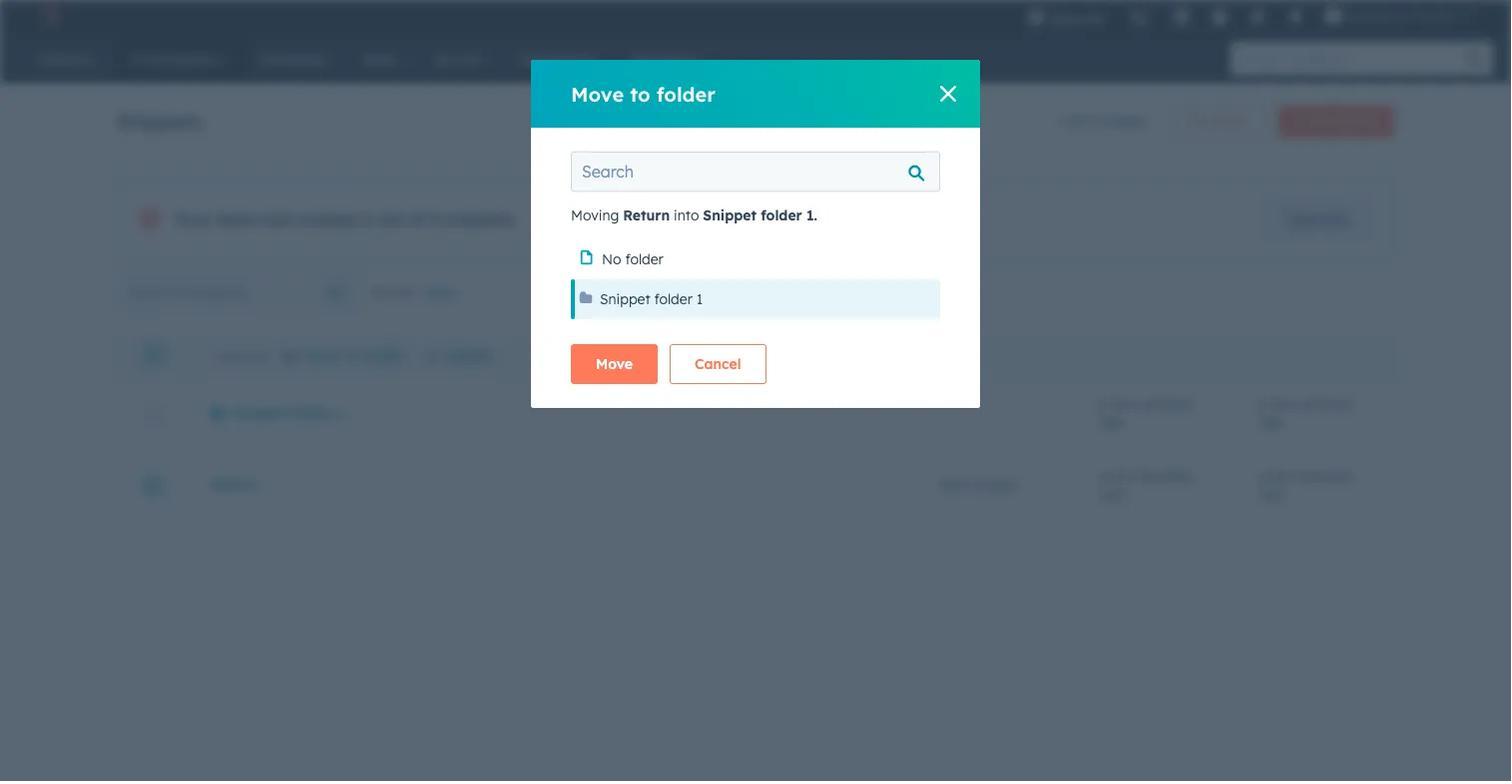 Task type: locate. For each thing, give the bounding box(es) containing it.
search search field up suite
[[571, 152, 941, 192]]

snippet
[[703, 207, 757, 225], [600, 291, 651, 309], [232, 404, 286, 422]]

no
[[602, 251, 622, 269]]

a few seconds ago
[[1099, 395, 1193, 431], [1259, 395, 1353, 431], [1099, 467, 1193, 503], [1259, 467, 1353, 503]]

few
[[1112, 395, 1135, 413], [1271, 395, 1295, 413], [1112, 467, 1135, 485], [1271, 467, 1295, 485]]

0 vertical spatial snippet
[[703, 207, 757, 225]]

your team has created 1 out of 5 snippets.
[[174, 210, 518, 230]]

0 horizontal spatial snippet folder 1 button
[[211, 404, 343, 422]]

0 vertical spatial upgrade
[[1050, 10, 1106, 26]]

folder
[[657, 81, 716, 106], [1217, 114, 1249, 129], [761, 207, 803, 225], [626, 251, 664, 269], [655, 291, 693, 309], [365, 348, 406, 366], [290, 404, 331, 422]]

1 horizontal spatial snippet folder 1 button
[[571, 280, 941, 320]]

tara schultz image
[[1325, 7, 1343, 25]]

return
[[623, 207, 670, 225], [211, 476, 258, 494]]

1 horizontal spatial snippet folder 1
[[600, 291, 703, 309]]

menu
[[1016, 0, 1488, 39]]

settings image
[[1250, 9, 1268, 27]]

created
[[1097, 113, 1147, 131], [297, 210, 358, 230]]

1 horizontal spatial 5
[[1085, 113, 1093, 131]]

upgrade right upgrade icon
[[1050, 10, 1106, 26]]

of
[[1067, 113, 1081, 131], [410, 210, 426, 230]]

1 vertical spatial snippet folder 1
[[232, 404, 343, 422]]

marketplaces button
[[1162, 0, 1204, 32]]

1 vertical spatial search search field
[[117, 273, 360, 313]]

create
[[1295, 114, 1333, 129]]

your
[[174, 210, 211, 230]]

snippet folder 1 button
[[571, 280, 941, 320], [211, 404, 343, 422]]

settings link
[[1238, 0, 1280, 32]]

upgrade down create
[[1289, 211, 1349, 229]]

0 vertical spatial created
[[1097, 113, 1147, 131]]

apoptosis studios
[[1347, 8, 1458, 24]]

calling icon image
[[1131, 10, 1149, 28]]

search search field up the 1 selected
[[117, 273, 360, 313]]

1 horizontal spatial return
[[623, 207, 670, 225]]

0 vertical spatial return
[[623, 207, 670, 225]]

1 vertical spatial 5
[[431, 210, 440, 230]]

ago
[[1099, 413, 1125, 431], [1259, 413, 1285, 431], [1099, 485, 1125, 503], [1259, 485, 1285, 503]]

0 horizontal spatial snippet folder 1
[[232, 404, 343, 422]]

move to folder dialog
[[531, 60, 981, 408]]

into
[[674, 207, 699, 225]]

0 vertical spatial of
[[1067, 113, 1081, 131]]

1 vertical spatial to
[[346, 348, 360, 366]]

snippet folder 1 down selected
[[232, 404, 343, 422]]

apoptosis
[[1347, 8, 1409, 24]]

0 vertical spatial 5
[[1085, 113, 1093, 131]]

upgrade
[[1050, 10, 1106, 26], [1289, 211, 1349, 229]]

0 horizontal spatial upgrade
[[1050, 10, 1106, 26]]

search image
[[1466, 50, 1484, 68]]

2 vertical spatial snippet
[[232, 404, 286, 422]]

menu containing apoptosis studios
[[1016, 0, 1488, 39]]

0 horizontal spatial snippet
[[232, 404, 286, 422]]

to
[[630, 81, 651, 106], [346, 348, 360, 366]]

search button
[[1456, 42, 1494, 76]]

move
[[571, 81, 624, 106], [305, 348, 342, 366], [596, 356, 633, 373]]

delete
[[448, 348, 493, 366]]

0 vertical spatial search search field
[[571, 152, 941, 192]]

snippet
[[1336, 114, 1378, 129]]

5
[[1085, 113, 1093, 131], [431, 210, 440, 230]]

1 vertical spatial upgrade
[[1289, 211, 1349, 229]]

team
[[216, 210, 258, 230]]

0 horizontal spatial of
[[410, 210, 426, 230]]

create snippet
[[1295, 114, 1378, 129]]

tara
[[939, 476, 968, 494]]

1 horizontal spatial move to folder
[[571, 81, 716, 106]]

more
[[583, 210, 617, 228]]

1 vertical spatial of
[[410, 210, 426, 230]]

move to folder
[[571, 81, 716, 106], [305, 348, 406, 366]]

1 horizontal spatial snippet
[[600, 291, 651, 309]]

created for has
[[297, 210, 358, 230]]

1 vertical spatial snippet
[[600, 291, 651, 309]]

snippet folder 1 button up the cancel
[[571, 280, 941, 320]]

1
[[1057, 113, 1063, 131], [363, 210, 372, 230], [697, 291, 703, 309], [211, 350, 217, 365], [336, 404, 343, 422]]

a
[[1099, 395, 1108, 413], [1259, 395, 1267, 413], [1099, 467, 1108, 485], [1259, 467, 1267, 485]]

created for 5
[[1097, 113, 1147, 131]]

close image
[[941, 86, 957, 102]]

0 horizontal spatial created
[[297, 210, 358, 230]]

0 vertical spatial move to folder
[[571, 81, 716, 106]]

snippet folder 1
[[600, 291, 703, 309], [232, 404, 343, 422]]

Search search field
[[571, 152, 941, 192], [117, 273, 360, 313]]

created left new
[[1097, 113, 1147, 131]]

any button
[[426, 273, 480, 313]]

1 horizontal spatial to
[[630, 81, 651, 106]]

upgrade image
[[1028, 9, 1046, 27]]

selected
[[220, 350, 267, 365]]

1 horizontal spatial search search field
[[571, 152, 941, 192]]

snippet folder 1 down "no folder"
[[600, 291, 703, 309]]

create snippet button
[[1278, 106, 1395, 138]]

hubspot image
[[36, 4, 60, 28]]

created inside snippets banner
[[1097, 113, 1147, 131]]

1 vertical spatial move to folder
[[305, 348, 406, 366]]

1 horizontal spatial created
[[1097, 113, 1147, 131]]

created right 'has'
[[297, 210, 358, 230]]

0 vertical spatial to
[[630, 81, 651, 106]]

1 vertical spatial return
[[211, 476, 258, 494]]

marketplaces image
[[1174, 9, 1192, 27]]

snippet folder 1 button down selected
[[211, 404, 343, 422]]

1 vertical spatial created
[[297, 210, 358, 230]]

seconds
[[1139, 395, 1193, 413], [1299, 395, 1353, 413], [1139, 467, 1193, 485], [1299, 467, 1353, 485]]

return link
[[211, 476, 258, 494]]

1 horizontal spatial of
[[1067, 113, 1081, 131]]

with
[[680, 210, 708, 228]]

0 vertical spatial snippet folder 1
[[600, 291, 703, 309]]



Task type: vqa. For each thing, say whether or not it's contained in the screenshot.
topmost Move to folder
yes



Task type: describe. For each thing, give the bounding box(es) containing it.
calling icon button
[[1123, 2, 1157, 31]]

starter.
[[783, 210, 831, 228]]

cancel button
[[670, 345, 766, 384]]

1 horizontal spatial upgrade
[[1289, 211, 1349, 229]]

snippet folder 1 inside button
[[600, 291, 703, 309]]

of inside snippets banner
[[1067, 113, 1081, 131]]

move inside button
[[596, 356, 633, 373]]

1 of 5 created
[[1057, 113, 1147, 131]]

no folder
[[602, 251, 664, 269]]

snippets
[[117, 108, 204, 133]]

schultz
[[972, 476, 1018, 494]]

0 horizontal spatial to
[[346, 348, 360, 366]]

1 inside button
[[697, 291, 703, 309]]

snippets banner
[[117, 100, 1395, 138]]

folder inside no folder 'button'
[[626, 251, 664, 269]]

unlock
[[534, 210, 579, 228]]

new
[[1188, 114, 1213, 129]]

suite
[[746, 210, 780, 228]]

hubspot link
[[24, 4, 75, 28]]

help image
[[1212, 9, 1230, 27]]

moving
[[571, 207, 619, 225]]

5 inside snippets banner
[[1085, 113, 1093, 131]]

has
[[263, 210, 292, 230]]

to inside dialog
[[630, 81, 651, 106]]

1 inside snippets banner
[[1057, 113, 1063, 131]]

return inside move to folder dialog
[[623, 207, 670, 225]]

0 horizontal spatial 5
[[431, 210, 440, 230]]

new folder button
[[1171, 106, 1266, 138]]

0 vertical spatial snippet folder 1 button
[[571, 280, 941, 320]]

owner:
[[372, 284, 418, 302]]

cancel
[[695, 356, 742, 373]]

Search HubSpot search field
[[1231, 42, 1476, 76]]

move button
[[571, 345, 658, 384]]

0 horizontal spatial return
[[211, 476, 258, 494]]

notifications button
[[1280, 0, 1313, 32]]

upgrade inside menu
[[1050, 10, 1106, 26]]

1.
[[807, 207, 818, 225]]

1 selected
[[211, 350, 267, 365]]

snippets
[[620, 210, 676, 228]]

snippets.
[[445, 210, 518, 230]]

moving return into snippet folder 1.
[[571, 207, 818, 225]]

studios
[[1412, 8, 1458, 24]]

no folder button
[[571, 240, 941, 280]]

upgrade link
[[1264, 200, 1374, 240]]

move to folder button
[[283, 348, 406, 366]]

out
[[378, 210, 404, 230]]

folder inside new folder button
[[1217, 114, 1249, 129]]

tara schultz
[[939, 476, 1018, 494]]

2 horizontal spatial snippet
[[703, 207, 757, 225]]

help button
[[1204, 0, 1238, 32]]

unlock more snippets with crm suite starter.
[[534, 210, 831, 228]]

crm
[[712, 210, 742, 228]]

delete button
[[426, 348, 493, 366]]

any
[[427, 284, 453, 302]]

notifications image
[[1287, 9, 1305, 27]]

0 horizontal spatial search search field
[[117, 273, 360, 313]]

1 vertical spatial snippet folder 1 button
[[211, 404, 343, 422]]

new folder
[[1188, 114, 1249, 129]]

0 horizontal spatial move to folder
[[305, 348, 406, 366]]

search search field inside move to folder dialog
[[571, 152, 941, 192]]

move to folder inside dialog
[[571, 81, 716, 106]]

apoptosis studios button
[[1313, 0, 1488, 32]]



